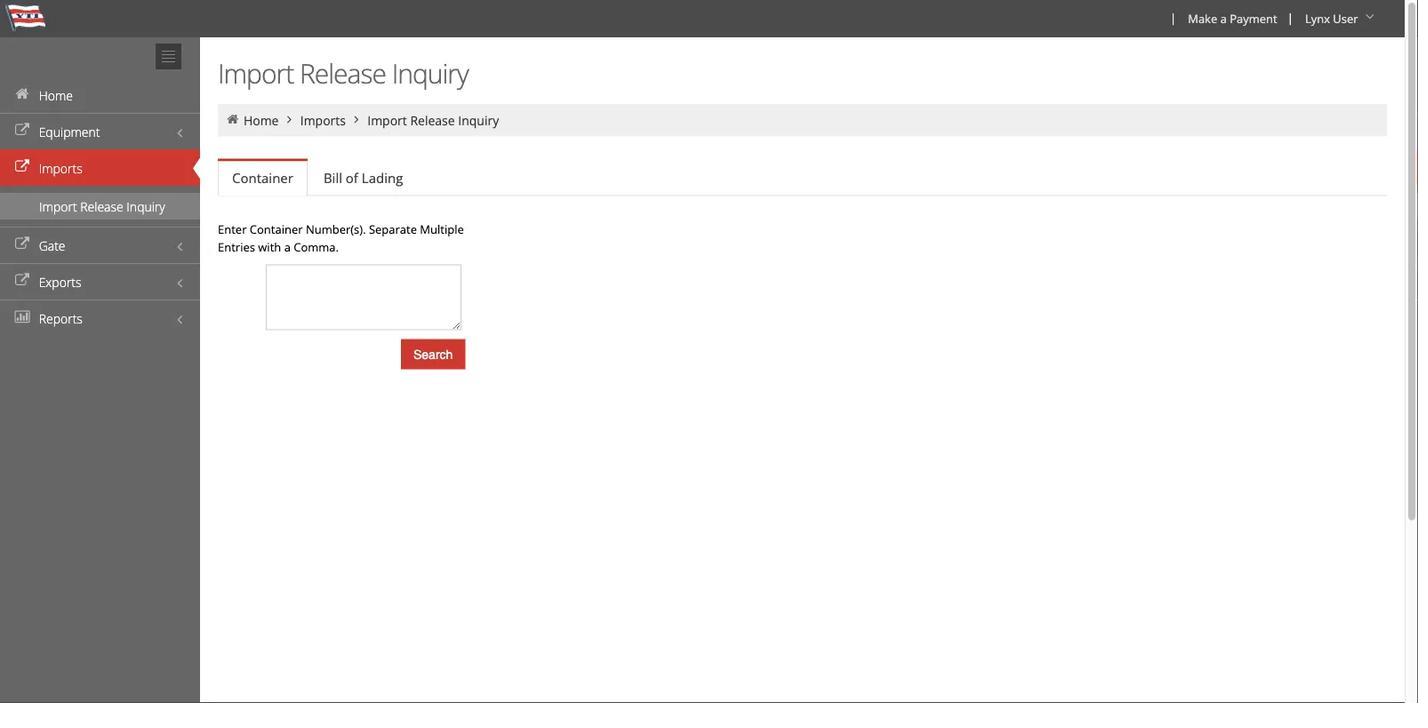 Task type: locate. For each thing, give the bounding box(es) containing it.
external link image
[[13, 124, 31, 137], [13, 238, 31, 250]]

lading
[[362, 169, 403, 187]]

angle right image
[[349, 113, 364, 126]]

1 external link image from the top
[[13, 124, 31, 137]]

0 vertical spatial release
[[300, 55, 386, 91]]

a right with
[[284, 239, 291, 255]]

2 vertical spatial inquiry
[[127, 198, 165, 215]]

home image
[[225, 113, 241, 126]]

2 vertical spatial import
[[39, 198, 77, 215]]

release for import release inquiry link to the left
[[80, 198, 123, 215]]

1 vertical spatial inquiry
[[458, 112, 499, 129]]

0 vertical spatial imports
[[300, 112, 346, 129]]

1 horizontal spatial imports link
[[300, 112, 346, 129]]

1 vertical spatial imports
[[39, 160, 82, 177]]

1 vertical spatial release
[[410, 112, 455, 129]]

1 vertical spatial import release inquiry link
[[0, 193, 200, 220]]

0 vertical spatial imports link
[[300, 112, 346, 129]]

2 vertical spatial import release inquiry
[[39, 198, 165, 215]]

0 horizontal spatial a
[[284, 239, 291, 255]]

release right angle right icon
[[410, 112, 455, 129]]

a right make on the top of page
[[1221, 10, 1227, 26]]

1 vertical spatial home
[[244, 112, 279, 129]]

2 external link image from the top
[[13, 274, 31, 287]]

| left lynx
[[1288, 10, 1294, 26]]

1 external link image from the top
[[13, 161, 31, 173]]

imports link right angle right image
[[300, 112, 346, 129]]

imports inside imports link
[[39, 160, 82, 177]]

0 horizontal spatial |
[[1170, 10, 1177, 26]]

imports link
[[300, 112, 346, 129], [0, 149, 200, 186]]

0 vertical spatial inquiry
[[392, 55, 468, 91]]

external link image up bar chart image
[[13, 274, 31, 287]]

1 horizontal spatial import
[[218, 55, 294, 91]]

2 vertical spatial release
[[80, 198, 123, 215]]

entries
[[218, 239, 255, 255]]

gate
[[39, 237, 65, 254]]

home link
[[0, 76, 200, 113], [244, 112, 279, 129]]

external link image left gate
[[13, 238, 31, 250]]

a
[[1221, 10, 1227, 26], [284, 239, 291, 255]]

release
[[300, 55, 386, 91], [410, 112, 455, 129], [80, 198, 123, 215]]

1 vertical spatial import
[[367, 112, 407, 129]]

import release inquiry link right angle right icon
[[367, 112, 499, 129]]

external link image inside gate link
[[13, 238, 31, 250]]

imports
[[300, 112, 346, 129], [39, 160, 82, 177]]

1 vertical spatial external link image
[[13, 238, 31, 250]]

angle down image
[[1362, 10, 1379, 23]]

user
[[1333, 10, 1359, 26]]

a inside enter container number(s).  separate multiple entries with a comma.
[[284, 239, 291, 255]]

gate link
[[0, 227, 200, 263]]

container inside enter container number(s).  separate multiple entries with a comma.
[[250, 221, 303, 237]]

import release inquiry link up gate link on the top of the page
[[0, 193, 200, 220]]

import right angle right icon
[[367, 112, 407, 129]]

external link image down home icon
[[13, 124, 31, 137]]

external link image for imports
[[13, 161, 31, 173]]

0 horizontal spatial home link
[[0, 76, 200, 113]]

make a payment link
[[1180, 0, 1284, 37]]

import
[[218, 55, 294, 91], [367, 112, 407, 129], [39, 198, 77, 215]]

2 external link image from the top
[[13, 238, 31, 250]]

release inside import release inquiry link
[[80, 198, 123, 215]]

0 vertical spatial external link image
[[13, 161, 31, 173]]

external link image down home icon
[[13, 161, 31, 173]]

external link image for exports
[[13, 274, 31, 287]]

import release inquiry right angle right icon
[[367, 112, 499, 129]]

1 horizontal spatial release
[[300, 55, 386, 91]]

enter container number(s).  separate multiple entries with a comma.
[[218, 221, 464, 255]]

1 vertical spatial container
[[250, 221, 303, 237]]

inquiry
[[392, 55, 468, 91], [458, 112, 499, 129], [127, 198, 165, 215]]

import release inquiry up gate link on the top of the page
[[39, 198, 165, 215]]

import up home image
[[218, 55, 294, 91]]

container
[[232, 169, 293, 187], [250, 221, 303, 237]]

0 horizontal spatial home
[[39, 87, 73, 104]]

0 vertical spatial import
[[218, 55, 294, 91]]

external link image inside imports link
[[13, 161, 31, 173]]

external link image inside exports link
[[13, 274, 31, 287]]

search button
[[401, 339, 465, 370]]

0 vertical spatial external link image
[[13, 124, 31, 137]]

release up gate link on the top of the page
[[80, 198, 123, 215]]

exports link
[[0, 263, 200, 300]]

0 horizontal spatial release
[[80, 198, 123, 215]]

make a payment
[[1188, 10, 1278, 26]]

inquiry for the top import release inquiry link
[[458, 112, 499, 129]]

home link up the equipment on the left top of page
[[0, 76, 200, 113]]

release up angle right icon
[[300, 55, 386, 91]]

0 horizontal spatial import
[[39, 198, 77, 215]]

0 vertical spatial home
[[39, 87, 73, 104]]

of
[[346, 169, 358, 187]]

reports
[[39, 310, 83, 327]]

imports down the equipment on the left top of page
[[39, 160, 82, 177]]

1 vertical spatial a
[[284, 239, 291, 255]]

import release inquiry inside import release inquiry link
[[39, 198, 165, 215]]

exports
[[39, 273, 81, 290]]

1 horizontal spatial import release inquiry link
[[367, 112, 499, 129]]

external link image for equipment
[[13, 124, 31, 137]]

container up with
[[250, 221, 303, 237]]

import up gate
[[39, 198, 77, 215]]

import release inquiry up angle right icon
[[218, 55, 468, 91]]

| left make on the top of page
[[1170, 10, 1177, 26]]

1 horizontal spatial a
[[1221, 10, 1227, 26]]

1 vertical spatial imports link
[[0, 149, 200, 186]]

home right home image
[[244, 112, 279, 129]]

external link image
[[13, 161, 31, 173], [13, 274, 31, 287]]

external link image inside equipment link
[[13, 124, 31, 137]]

container up enter on the left
[[232, 169, 293, 187]]

home
[[39, 87, 73, 104], [244, 112, 279, 129]]

release for the top import release inquiry link
[[410, 112, 455, 129]]

|
[[1170, 10, 1177, 26], [1288, 10, 1294, 26]]

0 vertical spatial a
[[1221, 10, 1227, 26]]

1 horizontal spatial |
[[1288, 10, 1294, 26]]

home right home icon
[[39, 87, 73, 104]]

2 horizontal spatial release
[[410, 112, 455, 129]]

1 vertical spatial import release inquiry
[[367, 112, 499, 129]]

0 horizontal spatial imports link
[[0, 149, 200, 186]]

2 | from the left
[[1288, 10, 1294, 26]]

number(s).
[[306, 221, 366, 237]]

2 horizontal spatial import
[[367, 112, 407, 129]]

import release inquiry link
[[367, 112, 499, 129], [0, 193, 200, 220]]

angle right image
[[282, 113, 297, 126]]

home link right home image
[[244, 112, 279, 129]]

imports link down the equipment on the left top of page
[[0, 149, 200, 186]]

imports right angle right image
[[300, 112, 346, 129]]

None text field
[[266, 265, 462, 330]]

1 vertical spatial external link image
[[13, 274, 31, 287]]

0 horizontal spatial imports
[[39, 160, 82, 177]]

import release inquiry
[[218, 55, 468, 91], [367, 112, 499, 129], [39, 198, 165, 215]]

reports link
[[0, 300, 200, 336]]

1 horizontal spatial home link
[[244, 112, 279, 129]]

enter
[[218, 221, 247, 237]]

0 horizontal spatial import release inquiry link
[[0, 193, 200, 220]]

equipment link
[[0, 113, 200, 149]]



Task type: describe. For each thing, give the bounding box(es) containing it.
bill of lading
[[324, 169, 403, 187]]

0 vertical spatial import release inquiry
[[218, 55, 468, 91]]

with
[[258, 239, 281, 255]]

bar chart image
[[13, 311, 31, 323]]

external link image for gate
[[13, 238, 31, 250]]

lynx user link
[[1297, 0, 1386, 37]]

1 | from the left
[[1170, 10, 1177, 26]]

multiple
[[420, 221, 464, 237]]

payment
[[1230, 10, 1278, 26]]

import for the top import release inquiry link
[[367, 112, 407, 129]]

lynx user
[[1305, 10, 1359, 26]]

container link
[[218, 161, 308, 196]]

lynx
[[1305, 10, 1330, 26]]

inquiry for import release inquiry link to the left
[[127, 198, 165, 215]]

search
[[414, 347, 453, 362]]

import release inquiry for import release inquiry link to the left
[[39, 198, 165, 215]]

comma.
[[294, 239, 339, 255]]

bill
[[324, 169, 342, 187]]

separate
[[369, 221, 417, 237]]

import release inquiry for the top import release inquiry link
[[367, 112, 499, 129]]

equipment
[[39, 123, 100, 140]]

bill of lading link
[[309, 161, 417, 196]]

import for import release inquiry link to the left
[[39, 198, 77, 215]]

make
[[1188, 10, 1218, 26]]

1 horizontal spatial imports
[[300, 112, 346, 129]]

home image
[[13, 88, 31, 100]]

0 vertical spatial container
[[232, 169, 293, 187]]

0 vertical spatial import release inquiry link
[[367, 112, 499, 129]]

1 horizontal spatial home
[[244, 112, 279, 129]]



Task type: vqa. For each thing, say whether or not it's contained in the screenshot.
Yard
no



